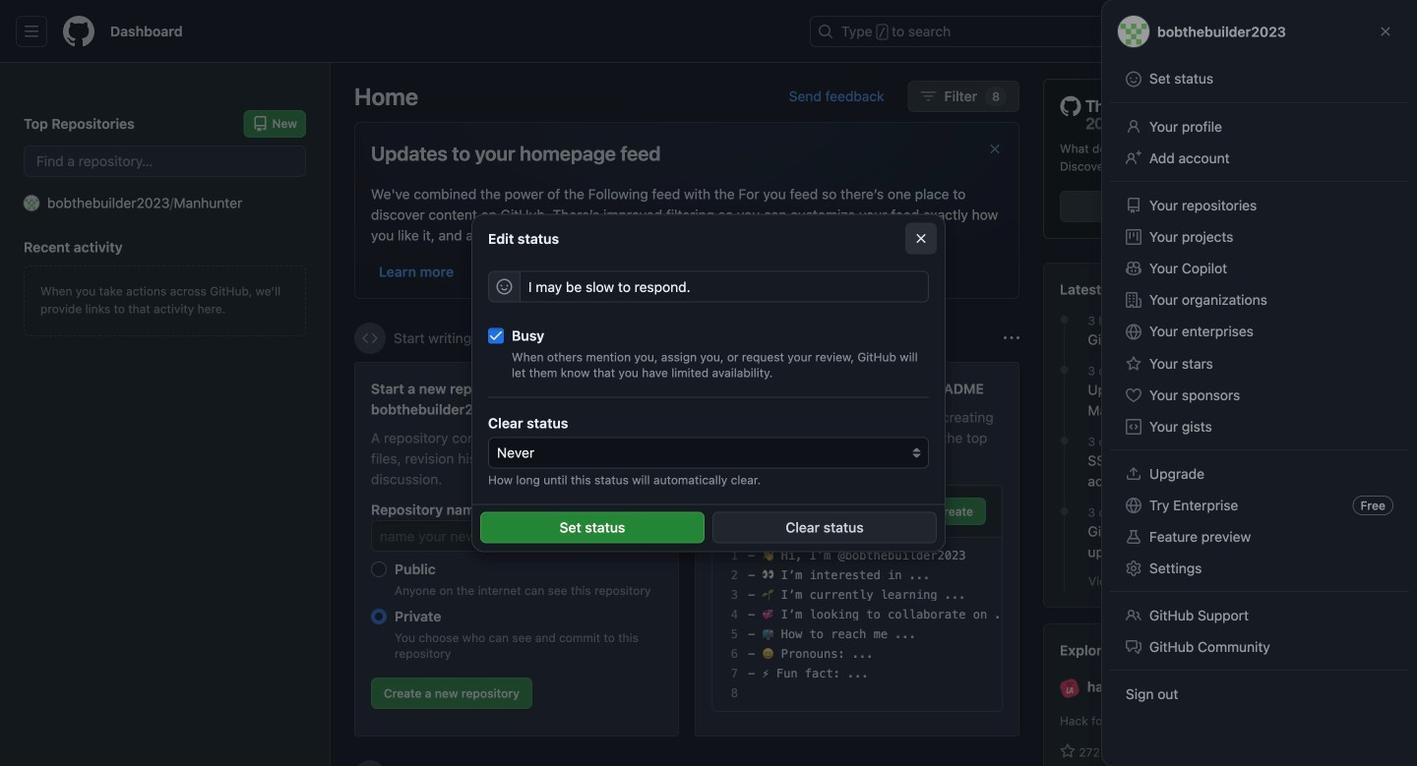 Task type: locate. For each thing, give the bounding box(es) containing it.
1 vertical spatial dot fill image
[[1056, 362, 1072, 378]]

plus image
[[1192, 24, 1208, 39]]

dot fill image
[[1056, 312, 1072, 328], [1056, 362, 1072, 378]]

issue opened image
[[1260, 24, 1275, 39]]

1 dot fill image from the top
[[1056, 312, 1072, 328]]

dot fill image
[[1056, 433, 1072, 449], [1056, 504, 1072, 520]]

0 vertical spatial dot fill image
[[1056, 433, 1072, 449]]

1 vertical spatial dot fill image
[[1056, 504, 1072, 520]]

command palette image
[[1131, 24, 1147, 39]]

0 vertical spatial dot fill image
[[1056, 312, 1072, 328]]



Task type: vqa. For each thing, say whether or not it's contained in the screenshot.
log image
no



Task type: describe. For each thing, give the bounding box(es) containing it.
homepage image
[[63, 16, 94, 47]]

1 dot fill image from the top
[[1056, 433, 1072, 449]]

triangle down image
[[1215, 24, 1231, 39]]

account element
[[0, 63, 331, 767]]

2 dot fill image from the top
[[1056, 362, 1072, 378]]

explore element
[[1043, 79, 1394, 767]]

star image
[[1060, 744, 1076, 760]]

explore repositories navigation
[[1043, 624, 1394, 767]]

2 dot fill image from the top
[[1056, 504, 1072, 520]]



